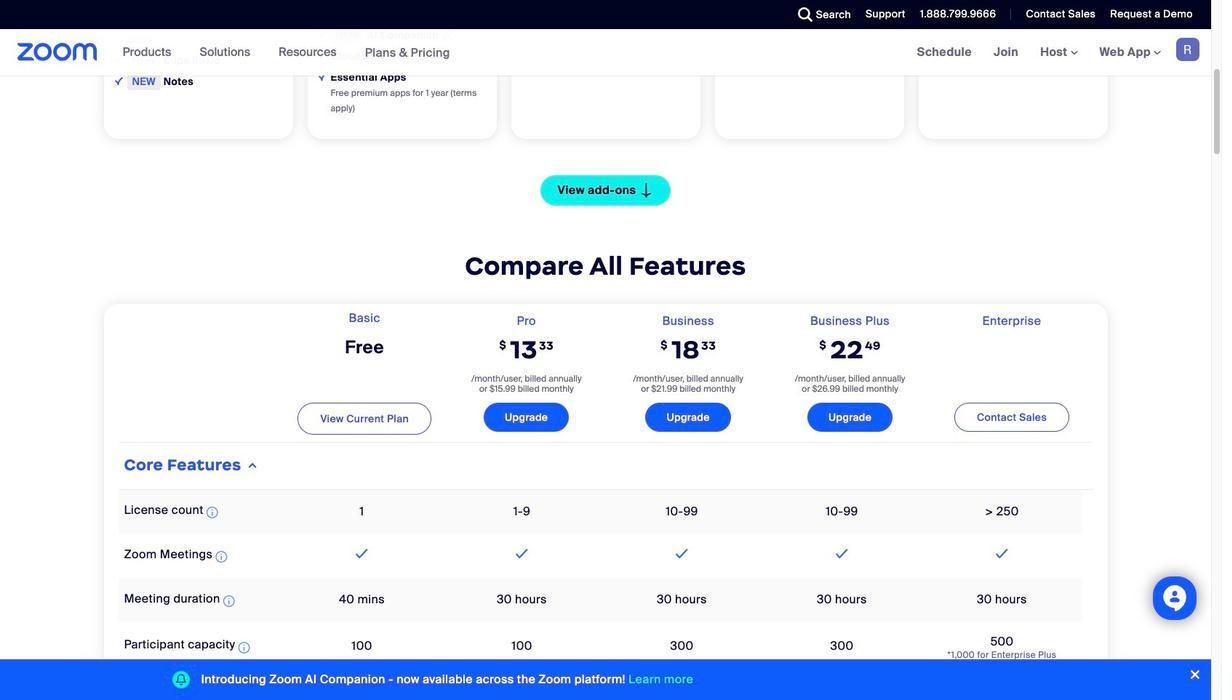 Task type: describe. For each thing, give the bounding box(es) containing it.
license count image
[[207, 505, 218, 522]]

meeting duration image
[[223, 593, 235, 611]]

zoom meetings image
[[216, 549, 227, 566]]

included image
[[833, 546, 852, 563]]

3 included image from the left
[[673, 546, 692, 563]]



Task type: vqa. For each thing, say whether or not it's contained in the screenshot.
third Included image from the right
yes



Task type: locate. For each thing, give the bounding box(es) containing it.
ok image
[[115, 20, 123, 28], [318, 51, 326, 59], [115, 56, 123, 64]]

right image
[[245, 460, 260, 472]]

included image
[[352, 546, 372, 563], [513, 546, 532, 563], [673, 546, 692, 563], [993, 546, 1012, 563]]

meetings navigation
[[907, 29, 1212, 76]]

participant capacity image
[[238, 640, 250, 657]]

application
[[118, 304, 1104, 701], [124, 503, 221, 522], [124, 547, 230, 567], [124, 591, 238, 611], [124, 638, 253, 657]]

2 included image from the left
[[513, 546, 532, 563]]

profile picture image
[[1177, 38, 1200, 61]]

product information navigation
[[112, 29, 461, 76]]

cell
[[118, 449, 1094, 484]]

zoom logo image
[[17, 43, 97, 61]]

1 included image from the left
[[352, 546, 372, 563]]

4 included image from the left
[[993, 546, 1012, 563]]

ok image
[[930, 3, 938, 11], [318, 30, 326, 38], [318, 73, 326, 81], [115, 77, 123, 85]]

banner
[[0, 29, 1212, 76]]



